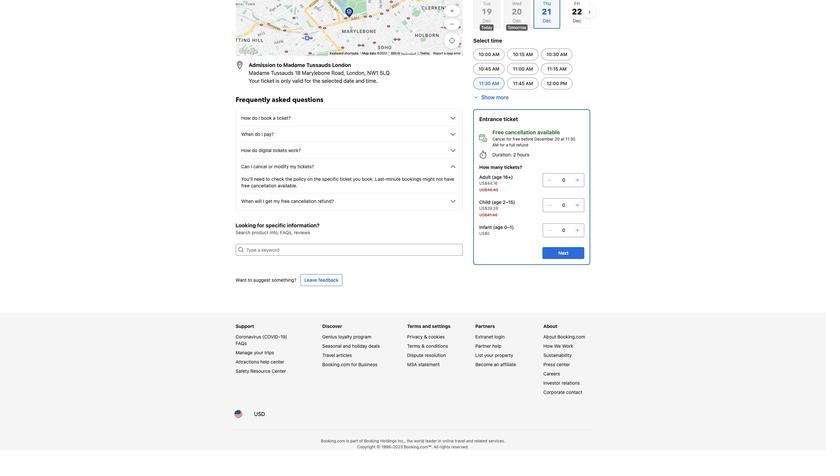 Task type: vqa. For each thing, say whether or not it's contained in the screenshot.
the right Madame
yes



Task type: locate. For each thing, give the bounding box(es) containing it.
1 vertical spatial is
[[347, 439, 350, 444]]

attractions help center
[[236, 359, 285, 365]]

(age inside adult (age 16+) us$44.16
[[492, 174, 502, 180]]

for
[[305, 78, 311, 84], [507, 137, 512, 142], [500, 143, 505, 148], [257, 222, 265, 228], [352, 362, 357, 367]]

cancellation down need
[[251, 183, 277, 188]]

0 vertical spatial terms
[[420, 52, 430, 55]]

©
[[377, 445, 381, 450]]

0 vertical spatial (age
[[492, 174, 502, 180]]

1 horizontal spatial ticket
[[340, 176, 352, 182]]

how up adult
[[480, 164, 490, 170]]

a left the map
[[444, 52, 446, 55]]

2 horizontal spatial cancellation
[[505, 129, 537, 135]]

terms up privacy
[[407, 323, 422, 329]]

ticket up the free
[[504, 116, 518, 122]]

am for 10:00 am
[[493, 51, 500, 57]]

ticket right 'your'
[[261, 78, 274, 84]]

1 vertical spatial 0
[[563, 202, 566, 208]]

partners
[[476, 323, 495, 329]]

(age down many
[[492, 174, 502, 180]]

& up terms & conditions
[[424, 334, 427, 340]]

0 horizontal spatial tickets?
[[298, 164, 314, 169]]

am right 10:45
[[493, 66, 500, 72]]

how left we
[[544, 343, 553, 349]]

policy
[[294, 176, 306, 182]]

can i cancel or modify my tickets? button
[[241, 163, 458, 171]]

us$39.38
[[480, 206, 499, 211]]

0 horizontal spatial specific
[[266, 222, 286, 228]]

privacy & cookies link
[[407, 334, 445, 340]]

1 vertical spatial help
[[260, 359, 270, 365]]

am right 10:00
[[493, 51, 500, 57]]

2 when from the top
[[241, 198, 254, 204]]

2 vertical spatial ticket
[[340, 176, 352, 182]]

1 vertical spatial (age
[[492, 199, 502, 205]]

0 vertical spatial &
[[424, 334, 427, 340]]

1 vertical spatial tussauds
[[271, 70, 294, 76]]

holdings
[[381, 439, 397, 444]]

map data ©2023
[[363, 52, 387, 55]]

2 0 from the top
[[563, 202, 566, 208]]

the up available. at the top of the page
[[286, 176, 292, 182]]

1 vertical spatial &
[[422, 343, 425, 349]]

and down london,
[[356, 78, 365, 84]]

2 vertical spatial free
[[281, 198, 290, 204]]

help up safety resource center on the bottom left of page
[[260, 359, 270, 365]]

1 horizontal spatial my
[[290, 164, 297, 169]]

madame down the admission
[[249, 70, 270, 76]]

20 inside 'free cancellation available cancel for free before december 20 at 11:30 am for a full refund'
[[555, 137, 560, 142]]

safety
[[236, 368, 249, 374]]

how down frequently
[[241, 115, 251, 121]]

today
[[482, 25, 493, 30]]

and up privacy & cookies on the bottom of page
[[423, 323, 431, 329]]

0 horizontal spatial to
[[248, 277, 252, 283]]

coronavirus
[[236, 334, 261, 340]]

1 vertical spatial a
[[273, 115, 276, 121]]

am for 11:30 am
[[492, 81, 499, 86]]

20 down wed
[[512, 7, 522, 17]]

work
[[563, 343, 574, 349]]

i right the can
[[251, 164, 252, 169]]

2 dec from the left
[[513, 18, 522, 23]]

how up the can
[[241, 148, 251, 153]]

the right inc.,
[[407, 439, 413, 444]]

when left will
[[241, 198, 254, 204]]

(age inside child (age 2–15) us$39.38
[[492, 199, 502, 205]]

1 vertical spatial 11:30
[[566, 137, 576, 142]]

help for attractions
[[260, 359, 270, 365]]

1 vertical spatial do
[[255, 131, 260, 137]]

2 horizontal spatial dec
[[573, 18, 582, 23]]

am right 11:45
[[526, 81, 533, 86]]

free inside dropdown button
[[281, 198, 290, 204]]

20 left at in the right top of the page
[[555, 137, 560, 142]]

nw1
[[368, 70, 379, 76]]

for up product
[[257, 222, 265, 228]]

deals
[[369, 343, 380, 349]]

when
[[241, 131, 254, 137], [241, 198, 254, 204]]

for inside admission to madame tussauds london madame tussauds 18 marylebone road, london, nw1 5lq your ticket is only valid for the selected date and time.
[[305, 78, 311, 84]]

about up about booking.com
[[544, 323, 558, 329]]

1 vertical spatial when
[[241, 198, 254, 204]]

attractions help center link
[[236, 359, 285, 365]]

bookings
[[402, 176, 422, 182]]

select time
[[474, 38, 503, 44]]

0 vertical spatial free
[[513, 137, 521, 142]]

am for 11:00 am
[[526, 66, 533, 72]]

msa
[[407, 362, 417, 367]]

1 horizontal spatial free
[[281, 198, 290, 204]]

free down you'll
[[241, 183, 250, 188]]

and right travel at the right of page
[[467, 439, 474, 444]]

do left digital
[[252, 148, 258, 153]]

free
[[513, 137, 521, 142], [241, 183, 250, 188], [281, 198, 290, 204]]

specific right on
[[322, 176, 339, 182]]

do left book
[[252, 115, 258, 121]]

help up the 'list your property'
[[493, 343, 502, 349]]

dec up tomorrow
[[513, 18, 522, 23]]

cancellation up before
[[505, 129, 537, 135]]

0 horizontal spatial cancellation
[[251, 183, 277, 188]]

ticket
[[261, 78, 274, 84], [504, 116, 518, 122], [340, 176, 352, 182]]

free inside 'free cancellation available cancel for free before december 20 at 11:30 am for a full refund'
[[513, 137, 521, 142]]

0 vertical spatial tussauds
[[307, 62, 331, 68]]

to right need
[[266, 176, 270, 182]]

am down cancel
[[493, 143, 499, 148]]

0 vertical spatial my
[[290, 164, 297, 169]]

booking.com inside booking.com is part of booking holdings inc., the world leader in online travel and related services. copyright © 1996–2023 booking.com™. all rights reserved.
[[321, 439, 345, 444]]

how for how many tickets?
[[480, 164, 490, 170]]

& for privacy
[[424, 334, 427, 340]]

0 vertical spatial when
[[241, 131, 254, 137]]

a
[[444, 52, 446, 55], [273, 115, 276, 121], [506, 143, 509, 148]]

is left only
[[276, 78, 280, 84]]

cancel
[[254, 164, 267, 169]]

when will i get my free cancellation refund? button
[[241, 197, 458, 205]]

5lq
[[380, 70, 390, 76]]

ticket inside admission to madame tussauds london madame tussauds 18 marylebone road, london, nw1 5lq your ticket is only valid for the selected date and time.
[[261, 78, 274, 84]]

i for get
[[263, 198, 264, 204]]

cancellation inside 'free cancellation available cancel for free before december 20 at 11:30 am for a full refund'
[[505, 129, 537, 135]]

2 vertical spatial booking.com
[[321, 439, 345, 444]]

dec down 22
[[573, 18, 582, 23]]

& for terms
[[422, 343, 425, 349]]

cancel
[[493, 137, 506, 142]]

to for suggest
[[248, 277, 252, 283]]

when for when will i get my free cancellation refund?
[[241, 198, 254, 204]]

0 horizontal spatial 11:30
[[479, 81, 491, 86]]

(age left 0–1)
[[494, 224, 503, 230]]

0 vertical spatial 0
[[563, 177, 566, 183]]

2 vertical spatial do
[[252, 148, 258, 153]]

free for when
[[281, 198, 290, 204]]

11:45
[[513, 81, 525, 86]]

become an affiliate
[[476, 362, 517, 367]]

1 about from the top
[[544, 323, 558, 329]]

selected
[[322, 78, 342, 84]]

0 vertical spatial do
[[252, 115, 258, 121]]

press
[[544, 362, 556, 367]]

hours
[[518, 152, 530, 157]]

center down sustainability link
[[557, 362, 571, 367]]

a inside 'free cancellation available cancel for free before december 20 at 11:30 am for a full refund'
[[506, 143, 509, 148]]

1 horizontal spatial help
[[493, 343, 502, 349]]

when do i pay?
[[241, 131, 274, 137]]

&
[[424, 334, 427, 340], [422, 343, 425, 349]]

my right get
[[274, 198, 280, 204]]

is inside booking.com is part of booking holdings inc., the world leader in online travel and related services. copyright © 1996–2023 booking.com™. all rights reserved.
[[347, 439, 350, 444]]

corporate contact
[[544, 389, 583, 395]]

safety resource center link
[[236, 368, 286, 374]]

11:45 am
[[513, 81, 533, 86]]

booking.com is part of booking holdings inc., the world leader in online travel and related services. copyright © 1996–2023 booking.com™. all rights reserved.
[[321, 439, 506, 450]]

my inside when will i get my free cancellation refund? dropdown button
[[274, 198, 280, 204]]

2 horizontal spatial a
[[506, 143, 509, 148]]

not
[[436, 176, 443, 182]]

ticket left you
[[340, 176, 352, 182]]

to inside admission to madame tussauds london madame tussauds 18 marylebone road, london, nw1 5lq your ticket is only valid for the selected date and time.
[[277, 62, 282, 68]]

to right want
[[248, 277, 252, 283]]

500
[[391, 52, 397, 55]]

1 horizontal spatial a
[[444, 52, 446, 55]]

tickets? up the 16+)
[[505, 164, 523, 170]]

a left 'full'
[[506, 143, 509, 148]]

3 0 from the top
[[563, 227, 566, 233]]

for left business
[[352, 362, 357, 367]]

0 horizontal spatial a
[[273, 115, 276, 121]]

am right 11:00 on the top of page
[[526, 66, 533, 72]]

travel articles
[[323, 352, 352, 358]]

1 vertical spatial terms
[[407, 323, 422, 329]]

1 vertical spatial cancellation
[[251, 183, 277, 188]]

0 horizontal spatial dec
[[483, 18, 491, 23]]

region
[[468, 0, 596, 31]]

do for pay?
[[255, 131, 260, 137]]

tomorrow
[[508, 25, 527, 30]]

do for tickets
[[252, 148, 258, 153]]

child
[[480, 199, 491, 205]]

modify
[[274, 164, 289, 169]]

seasonal
[[323, 343, 342, 349]]

error
[[454, 52, 461, 55]]

am right 10:15
[[526, 51, 533, 57]]

and inside admission to madame tussauds london madame tussauds 18 marylebone road, london, nw1 5lq your ticket is only valid for the selected date and time.
[[356, 78, 365, 84]]

when left pay?
[[241, 131, 254, 137]]

want to suggest something?
[[236, 277, 297, 283]]

booking
[[364, 439, 379, 444]]

cancellation left refund?
[[291, 198, 317, 204]]

to up only
[[277, 62, 282, 68]]

0 horizontal spatial 20
[[512, 7, 522, 17]]

ticket inside you'll need to check the policy on the specific ticket you book. last-minute bookings might not have free cancellation available.
[[340, 176, 352, 182]]

am for 10:15 am
[[526, 51, 533, 57]]

2 vertical spatial (age
[[494, 224, 503, 230]]

product
[[252, 230, 269, 235]]

i left book
[[259, 115, 260, 121]]

is
[[276, 78, 280, 84], [347, 439, 350, 444]]

1 horizontal spatial 11:30
[[566, 137, 576, 142]]

when for when do i pay?
[[241, 131, 254, 137]]

tussauds up marylebone
[[307, 62, 331, 68]]

i left pay?
[[262, 131, 263, 137]]

1 horizontal spatial 20
[[555, 137, 560, 142]]

1 horizontal spatial dec
[[513, 18, 522, 23]]

for right valid at the left
[[305, 78, 311, 84]]

for inside looking for specific information? search product info, faqs, reviews
[[257, 222, 265, 228]]

1 horizontal spatial is
[[347, 439, 350, 444]]

for up 'full'
[[507, 137, 512, 142]]

2 vertical spatial to
[[248, 277, 252, 283]]

booking.com down travel articles
[[323, 362, 350, 367]]

0 vertical spatial cancellation
[[505, 129, 537, 135]]

0 vertical spatial specific
[[322, 176, 339, 182]]

last-
[[375, 176, 386, 182]]

(age up us$39.38
[[492, 199, 502, 205]]

0 horizontal spatial madame
[[249, 70, 270, 76]]

am right 10:30 in the right top of the page
[[561, 51, 568, 57]]

1 vertical spatial my
[[274, 198, 280, 204]]

1 vertical spatial booking.com
[[323, 362, 350, 367]]

1 horizontal spatial madame
[[283, 62, 305, 68]]

2 vertical spatial terms
[[407, 343, 421, 349]]

0 vertical spatial 20
[[512, 7, 522, 17]]

admission
[[249, 62, 276, 68]]

10:15
[[513, 51, 525, 57]]

2 horizontal spatial free
[[513, 137, 521, 142]]

2 vertical spatial cancellation
[[291, 198, 317, 204]]

11:15
[[548, 66, 559, 72]]

how we work link
[[544, 343, 574, 349]]

terms for terms and settings
[[407, 323, 422, 329]]

region containing 19
[[468, 0, 596, 31]]

leave
[[305, 277, 317, 283]]

& down privacy & cookies on the bottom of page
[[422, 343, 425, 349]]

1 when from the top
[[241, 131, 254, 137]]

free down available. at the top of the page
[[281, 198, 290, 204]]

keyboard shortcuts
[[330, 52, 359, 55]]

booking.com left part
[[321, 439, 345, 444]]

0 horizontal spatial center
[[271, 359, 285, 365]]

specific up info,
[[266, 222, 286, 228]]

on
[[308, 176, 313, 182]]

show more
[[482, 94, 509, 100]]

to inside you'll need to check the policy on the specific ticket you book. last-minute bookings might not have free cancellation available.
[[266, 176, 270, 182]]

0 vertical spatial 11:30
[[479, 81, 491, 86]]

dec up today at the right of page
[[483, 18, 491, 23]]

(age inside infant (age 0–1) us$0
[[494, 224, 503, 230]]

1 vertical spatial 20
[[555, 137, 560, 142]]

19)
[[281, 334, 287, 340]]

1 dec from the left
[[483, 18, 491, 23]]

0 horizontal spatial free
[[241, 183, 250, 188]]

booking.com up work
[[558, 334, 586, 340]]

date
[[344, 78, 354, 84]]

about for about booking.com
[[544, 334, 557, 340]]

am up show more
[[492, 81, 499, 86]]

2 horizontal spatial to
[[277, 62, 282, 68]]

Type a keyword field
[[244, 244, 463, 256]]

help
[[493, 343, 502, 349], [260, 359, 270, 365]]

2
[[514, 152, 516, 157]]

london,
[[347, 70, 366, 76]]

1 vertical spatial ticket
[[504, 116, 518, 122]]

center up center
[[271, 359, 285, 365]]

your for trips
[[254, 350, 263, 355]]

11:30 up show
[[479, 81, 491, 86]]

corporate contact link
[[544, 389, 583, 395]]

free up 'full'
[[513, 137, 521, 142]]

0 vertical spatial is
[[276, 78, 280, 84]]

am right 11:15
[[560, 66, 567, 72]]

0 horizontal spatial my
[[274, 198, 280, 204]]

dec
[[483, 18, 491, 23], [513, 18, 522, 23], [573, 18, 582, 23]]

your down the partner help link
[[485, 352, 494, 358]]

tussauds up only
[[271, 70, 294, 76]]

a right book
[[273, 115, 276, 121]]

my right the modify
[[290, 164, 297, 169]]

10:00
[[479, 51, 491, 57]]

0 horizontal spatial tussauds
[[271, 70, 294, 76]]

world
[[414, 439, 425, 444]]

specific
[[322, 176, 339, 182], [266, 222, 286, 228]]

is left part
[[347, 439, 350, 444]]

11:30 right at in the right top of the page
[[566, 137, 576, 142]]

0 horizontal spatial your
[[254, 350, 263, 355]]

tickets? up on
[[298, 164, 314, 169]]

0 horizontal spatial is
[[276, 78, 280, 84]]

terms down privacy
[[407, 343, 421, 349]]

madame up 18 at the left top of page
[[283, 62, 305, 68]]

1 vertical spatial about
[[544, 334, 557, 340]]

dec inside the wed 20 dec tomorrow
[[513, 18, 522, 23]]

1 vertical spatial specific
[[266, 222, 286, 228]]

2 horizontal spatial ticket
[[504, 116, 518, 122]]

wed
[[513, 1, 522, 6]]

is inside admission to madame tussauds london madame tussauds 18 marylebone road, london, nw1 5lq your ticket is only valid for the selected date and time.
[[276, 78, 280, 84]]

how for how do digital tickets work?
[[241, 148, 251, 153]]

0 vertical spatial ticket
[[261, 78, 274, 84]]

0 horizontal spatial help
[[260, 359, 270, 365]]

do left pay?
[[255, 131, 260, 137]]

dec for 19
[[483, 18, 491, 23]]

about up we
[[544, 334, 557, 340]]

0 vertical spatial madame
[[283, 62, 305, 68]]

booking.com
[[558, 334, 586, 340], [323, 362, 350, 367], [321, 439, 345, 444]]

list your property
[[476, 352, 514, 358]]

1 horizontal spatial your
[[485, 352, 494, 358]]

1 vertical spatial free
[[241, 183, 250, 188]]

1 0 from the top
[[563, 177, 566, 183]]

msa statement link
[[407, 362, 440, 367]]

1 horizontal spatial cancellation
[[291, 198, 317, 204]]

support
[[236, 323, 254, 329]]

2 vertical spatial a
[[506, 143, 509, 148]]

0 vertical spatial help
[[493, 343, 502, 349]]

the down marylebone
[[313, 78, 321, 84]]

the
[[313, 78, 321, 84], [286, 176, 292, 182], [314, 176, 321, 182], [407, 439, 413, 444]]

the inside booking.com is part of booking holdings inc., the world leader in online travel and related services. copyright © 1996–2023 booking.com™. all rights reserved.
[[407, 439, 413, 444]]

1 horizontal spatial to
[[266, 176, 270, 182]]

(age for 0–1)
[[494, 224, 503, 230]]

3 dec from the left
[[573, 18, 582, 23]]

2 about from the top
[[544, 334, 557, 340]]

0 horizontal spatial ticket
[[261, 78, 274, 84]]

0 vertical spatial to
[[277, 62, 282, 68]]

1 horizontal spatial specific
[[322, 176, 339, 182]]

road,
[[332, 70, 345, 76]]

can
[[241, 164, 250, 169]]

free inside you'll need to check the policy on the specific ticket you book. last-minute bookings might not have free cancellation available.
[[241, 183, 250, 188]]

dec inside "tue 19 dec today"
[[483, 18, 491, 23]]

2 vertical spatial 0
[[563, 227, 566, 233]]

your up attractions help center
[[254, 350, 263, 355]]

terms left report
[[420, 52, 430, 55]]

1 vertical spatial to
[[266, 176, 270, 182]]

0 vertical spatial about
[[544, 323, 558, 329]]

i right will
[[263, 198, 264, 204]]



Task type: describe. For each thing, give the bounding box(es) containing it.
have
[[445, 176, 455, 182]]

resolution
[[425, 352, 446, 358]]

info,
[[270, 230, 279, 235]]

11:30 am
[[479, 81, 499, 86]]

google image
[[237, 47, 259, 56]]

dec for 20
[[513, 18, 522, 23]]

am for 10:45 am
[[493, 66, 500, 72]]

seasonal and holiday deals
[[323, 343, 380, 349]]

booking.com for part
[[321, 439, 345, 444]]

genius loyalty program link
[[323, 334, 372, 340]]

seasonal and holiday deals link
[[323, 343, 380, 349]]

0 for adult (age 16+)
[[563, 177, 566, 183]]

tickets? inside can i cancel or modify my tickets? dropdown button
[[298, 164, 314, 169]]

safety resource center
[[236, 368, 286, 374]]

help for partner
[[493, 343, 502, 349]]

login
[[495, 334, 505, 340]]

19
[[482, 7, 492, 17]]

do for book
[[252, 115, 258, 121]]

or
[[269, 164, 273, 169]]

0 vertical spatial booking.com
[[558, 334, 586, 340]]

cancellation inside you'll need to check the policy on the specific ticket you book. last-minute bookings might not have free cancellation available.
[[251, 183, 277, 188]]

frequently asked questions
[[236, 95, 324, 104]]

leader
[[426, 439, 437, 444]]

your for property
[[485, 352, 494, 358]]

all
[[434, 445, 439, 450]]

terms and settings
[[407, 323, 451, 329]]

only
[[281, 78, 291, 84]]

travel
[[455, 439, 466, 444]]

of
[[359, 439, 363, 444]]

coronavirus (covid-19) faqs link
[[236, 334, 287, 346]]

0 for child (age 2–15)
[[563, 202, 566, 208]]

booking.com for business link
[[323, 362, 378, 367]]

show more button
[[474, 93, 509, 101]]

affiliate
[[501, 362, 517, 367]]

1 horizontal spatial tickets?
[[505, 164, 523, 170]]

terms for terms link
[[420, 52, 430, 55]]

settings
[[432, 323, 451, 329]]

dec inside the fri 22 dec
[[573, 18, 582, 23]]

statement
[[419, 362, 440, 367]]

infant (age 0–1) us$0
[[480, 224, 514, 236]]

report a map error
[[434, 52, 461, 55]]

rights
[[440, 445, 451, 450]]

the right on
[[314, 176, 321, 182]]

tue
[[483, 1, 491, 6]]

10:45
[[479, 66, 491, 72]]

business
[[359, 362, 378, 367]]

become an affiliate link
[[476, 362, 517, 367]]

us$0
[[480, 231, 490, 236]]

0 vertical spatial a
[[444, 52, 446, 55]]

am inside 'free cancellation available cancel for free before december 20 at 11:30 am for a full refund'
[[493, 143, 499, 148]]

travel
[[323, 352, 335, 358]]

need
[[254, 176, 265, 182]]

for down cancel
[[500, 143, 505, 148]]

an
[[494, 362, 500, 367]]

child (age 2–15) us$39.38
[[480, 199, 516, 211]]

1 horizontal spatial tussauds
[[307, 62, 331, 68]]

want
[[236, 277, 247, 283]]

list your property link
[[476, 352, 514, 358]]

my inside can i cancel or modify my tickets? dropdown button
[[290, 164, 297, 169]]

cancellation inside dropdown button
[[291, 198, 317, 204]]

terms for terms & conditions
[[407, 343, 421, 349]]

center
[[272, 368, 286, 374]]

specific inside looking for specific information? search product info, faqs, reviews
[[266, 222, 286, 228]]

careers
[[544, 371, 560, 377]]

fri 22 dec
[[572, 1, 583, 23]]

conditions
[[426, 343, 448, 349]]

(covid-
[[263, 334, 281, 340]]

am for 11:15 am
[[560, 66, 567, 72]]

dispute resolution
[[407, 352, 446, 358]]

book
[[261, 115, 272, 121]]

am for 11:45 am
[[526, 81, 533, 86]]

coronavirus (covid-19) faqs
[[236, 334, 287, 346]]

contact
[[567, 389, 583, 395]]

corporate
[[544, 389, 565, 395]]

to for madame
[[277, 62, 282, 68]]

1 vertical spatial madame
[[249, 70, 270, 76]]

partner help link
[[476, 343, 502, 349]]

the inside admission to madame tussauds london madame tussauds 18 marylebone road, london, nw1 5lq your ticket is only valid for the selected date and time.
[[313, 78, 321, 84]]

discover
[[323, 323, 342, 329]]

careers link
[[544, 371, 560, 377]]

part
[[351, 439, 358, 444]]

inc.,
[[398, 439, 406, 444]]

genius loyalty program
[[323, 334, 372, 340]]

investor relations
[[544, 380, 580, 386]]

11:00 am
[[513, 66, 533, 72]]

duration:
[[493, 152, 512, 157]]

specific inside you'll need to check the policy on the specific ticket you book. last-minute bookings might not have free cancellation available.
[[322, 176, 339, 182]]

search
[[236, 230, 251, 235]]

privacy
[[407, 334, 423, 340]]

online
[[443, 439, 454, 444]]

cookies
[[429, 334, 445, 340]]

map region
[[236, 0, 463, 56]]

0 for infant (age 0–1)
[[563, 227, 566, 233]]

20 inside the wed 20 dec tomorrow
[[512, 7, 522, 17]]

how for how we work
[[544, 343, 553, 349]]

next
[[559, 250, 569, 256]]

how do digital tickets work?
[[241, 148, 301, 153]]

show
[[482, 94, 495, 100]]

will
[[255, 198, 262, 204]]

entrance
[[480, 116, 503, 122]]

investor
[[544, 380, 561, 386]]

about for about
[[544, 323, 558, 329]]

(age for 2–15)
[[492, 199, 502, 205]]

can i cancel or modify my tickets?
[[241, 164, 314, 169]]

and down genius loyalty program
[[343, 343, 351, 349]]

many
[[491, 164, 503, 170]]

16+)
[[503, 174, 513, 180]]

press center link
[[544, 362, 571, 367]]

adult
[[480, 174, 491, 180]]

ticket?
[[277, 115, 291, 121]]

am for 10:30 am
[[561, 51, 568, 57]]

time
[[491, 38, 503, 44]]

and inside booking.com is part of booking holdings inc., the world leader in online travel and related services. copyright © 1996–2023 booking.com™. all rights reserved.
[[467, 439, 474, 444]]

11:00
[[513, 66, 525, 72]]

leave feedback button
[[301, 274, 343, 286]]

i for pay?
[[262, 131, 263, 137]]

data
[[370, 52, 376, 55]]

500 m button
[[389, 51, 418, 56]]

manage your trips link
[[236, 350, 274, 355]]

11:15 am
[[548, 66, 567, 72]]

london
[[332, 62, 351, 68]]

i for book
[[259, 115, 260, 121]]

(age for 16+)
[[492, 174, 502, 180]]

a inside dropdown button
[[273, 115, 276, 121]]

1 horizontal spatial center
[[557, 362, 571, 367]]

10:45 am
[[479, 66, 500, 72]]

more
[[497, 94, 509, 100]]

free for free
[[513, 137, 521, 142]]

duration: 2 hours
[[493, 152, 530, 157]]

keyboard
[[330, 52, 344, 55]]

us$46.48
[[480, 187, 499, 192]]

11:30 inside 'free cancellation available cancel for free before december 20 at 11:30 am for a full refund'
[[566, 137, 576, 142]]

2–15)
[[503, 199, 516, 205]]

booking.com for business
[[323, 362, 350, 367]]

how for how do i book a ticket?
[[241, 115, 251, 121]]

something?
[[272, 277, 297, 283]]

valid
[[292, 78, 303, 84]]



